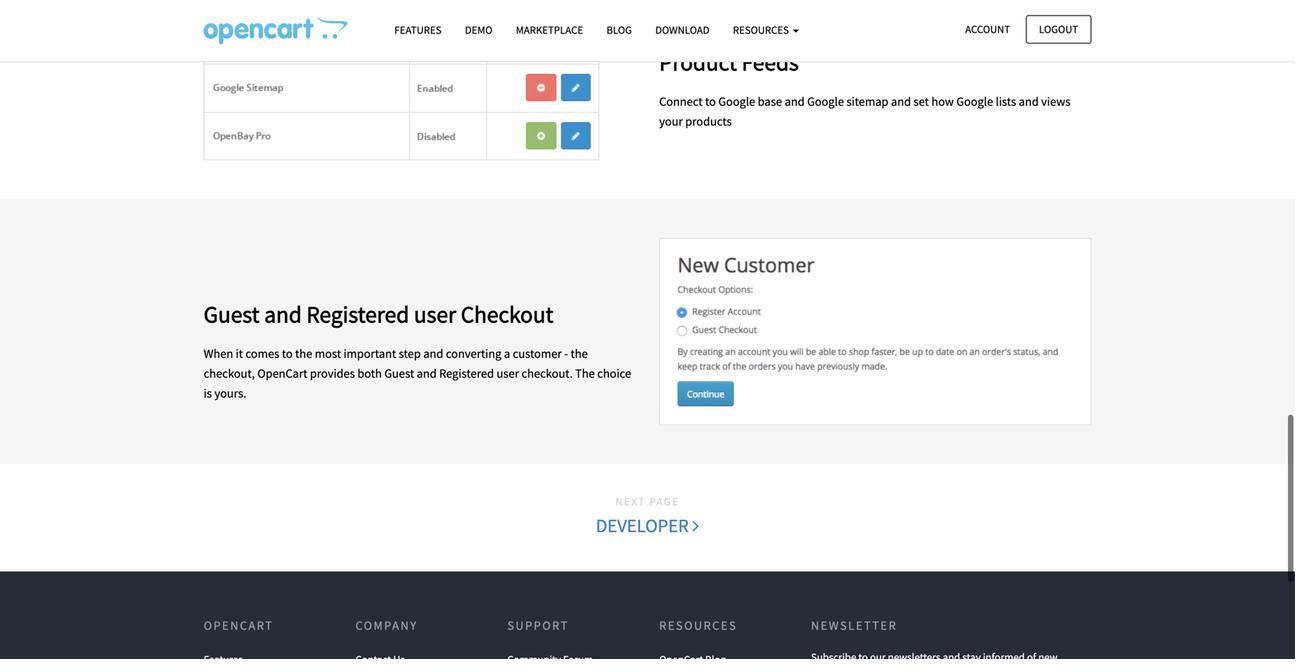 Task type: describe. For each thing, give the bounding box(es) containing it.
customer
[[513, 346, 562, 362]]

and up the comes
[[264, 300, 302, 329]]

guest and registered user checkout image
[[659, 238, 1092, 426]]

2 google from the left
[[807, 94, 844, 109]]

developer link
[[595, 511, 700, 541]]

1 vertical spatial resources
[[659, 618, 737, 634]]

to inside when it comes to the most important step and converting a customer - the checkout, opencart provides both guest and registered user checkout. the choice is yours.
[[282, 346, 293, 362]]

features
[[395, 23, 442, 37]]

it
[[236, 346, 243, 362]]

blog
[[607, 23, 632, 37]]

yours.
[[214, 386, 246, 402]]

feeds
[[742, 47, 799, 77]]

to inside connect to google base and google sitemap and set how google lists and views your products
[[705, 94, 716, 109]]

how
[[932, 94, 954, 109]]

checkout
[[461, 300, 554, 329]]

converting
[[446, 346, 502, 362]]

0 vertical spatial guest
[[204, 300, 260, 329]]

both
[[358, 366, 382, 382]]

download link
[[644, 16, 721, 44]]

and right 'step'
[[423, 346, 443, 362]]

developer
[[596, 514, 693, 538]]

next page
[[616, 495, 680, 509]]

most
[[315, 346, 341, 362]]

provides
[[310, 366, 355, 382]]

opencart inside when it comes to the most important step and converting a customer - the checkout, opencart provides both guest and registered user checkout. the choice is yours.
[[257, 366, 308, 382]]

page
[[650, 495, 680, 509]]

and left set
[[891, 94, 911, 109]]

features link
[[383, 16, 453, 44]]

connect to google base and google sitemap and set how google lists and views your products
[[659, 94, 1071, 129]]

newsletter
[[811, 618, 898, 634]]

set
[[914, 94, 929, 109]]

logout
[[1039, 22, 1078, 36]]

-
[[564, 346, 568, 362]]

user inside when it comes to the most important step and converting a customer - the checkout, opencart provides both guest and registered user checkout. the choice is yours.
[[497, 366, 519, 382]]

a
[[504, 346, 510, 362]]

comes
[[246, 346, 279, 362]]

and right lists
[[1019, 94, 1039, 109]]

your
[[659, 114, 683, 129]]

registered inside when it comes to the most important step and converting a customer - the checkout, opencart provides both guest and registered user checkout. the choice is yours.
[[439, 366, 494, 382]]

blog link
[[595, 16, 644, 44]]

0 vertical spatial resources
[[733, 23, 791, 37]]

is
[[204, 386, 212, 402]]

product
[[659, 47, 737, 77]]

views
[[1042, 94, 1071, 109]]



Task type: vqa. For each thing, say whether or not it's contained in the screenshot.
a
yes



Task type: locate. For each thing, give the bounding box(es) containing it.
account link
[[952, 15, 1024, 44]]

guest down 'step'
[[384, 366, 414, 382]]

lists
[[996, 94, 1017, 109]]

guest
[[204, 300, 260, 329], [384, 366, 414, 382]]

when
[[204, 346, 233, 362]]

opencart - features image
[[204, 16, 348, 44]]

0 vertical spatial to
[[705, 94, 716, 109]]

0 horizontal spatial the
[[295, 346, 312, 362]]

1 google from the left
[[719, 94, 755, 109]]

0 vertical spatial user
[[414, 300, 456, 329]]

registered up the important
[[307, 300, 409, 329]]

company
[[356, 618, 418, 634]]

1 horizontal spatial guest
[[384, 366, 414, 382]]

and right base at the right of the page
[[785, 94, 805, 109]]

google left lists
[[957, 94, 993, 109]]

0 horizontal spatial google
[[719, 94, 755, 109]]

step
[[399, 346, 421, 362]]

google left sitemap
[[807, 94, 844, 109]]

the
[[295, 346, 312, 362], [571, 346, 588, 362]]

1 horizontal spatial registered
[[439, 366, 494, 382]]

0 horizontal spatial registered
[[307, 300, 409, 329]]

and down 'step'
[[417, 366, 437, 382]]

product feeds image
[[204, 0, 599, 160]]

to up products
[[705, 94, 716, 109]]

1 vertical spatial opencart
[[204, 618, 274, 634]]

guest and registered user checkout
[[204, 300, 554, 329]]

0 vertical spatial opencart
[[257, 366, 308, 382]]

2 horizontal spatial google
[[957, 94, 993, 109]]

important
[[344, 346, 396, 362]]

checkout,
[[204, 366, 255, 382]]

checkout.
[[522, 366, 573, 382]]

support
[[507, 618, 569, 634]]

to right the comes
[[282, 346, 293, 362]]

base
[[758, 94, 782, 109]]

the left most
[[295, 346, 312, 362]]

1 vertical spatial guest
[[384, 366, 414, 382]]

download
[[655, 23, 710, 37]]

choice
[[597, 366, 631, 382]]

demo
[[465, 23, 493, 37]]

product feeds
[[659, 47, 799, 77]]

registered down converting
[[439, 366, 494, 382]]

registered
[[307, 300, 409, 329], [439, 366, 494, 382]]

user
[[414, 300, 456, 329], [497, 366, 519, 382]]

the
[[575, 366, 595, 382]]

logout link
[[1026, 15, 1092, 44]]

1 horizontal spatial the
[[571, 346, 588, 362]]

opencart
[[257, 366, 308, 382], [204, 618, 274, 634]]

1 vertical spatial user
[[497, 366, 519, 382]]

the right -
[[571, 346, 588, 362]]

connect
[[659, 94, 703, 109]]

sitemap
[[847, 94, 889, 109]]

1 vertical spatial registered
[[439, 366, 494, 382]]

demo link
[[453, 16, 504, 44]]

next
[[616, 495, 646, 509]]

1 horizontal spatial to
[[705, 94, 716, 109]]

to
[[705, 94, 716, 109], [282, 346, 293, 362]]

1 horizontal spatial google
[[807, 94, 844, 109]]

0 horizontal spatial to
[[282, 346, 293, 362]]

1 vertical spatial to
[[282, 346, 293, 362]]

3 google from the left
[[957, 94, 993, 109]]

guest up it
[[204, 300, 260, 329]]

1 horizontal spatial user
[[497, 366, 519, 382]]

0 horizontal spatial guest
[[204, 300, 260, 329]]

user up 'step'
[[414, 300, 456, 329]]

google
[[719, 94, 755, 109], [807, 94, 844, 109], [957, 94, 993, 109]]

and
[[785, 94, 805, 109], [891, 94, 911, 109], [1019, 94, 1039, 109], [264, 300, 302, 329], [423, 346, 443, 362], [417, 366, 437, 382]]

angle right image
[[693, 517, 699, 535]]

0 horizontal spatial user
[[414, 300, 456, 329]]

marketplace link
[[504, 16, 595, 44]]

when it comes to the most important step and converting a customer - the checkout, opencart provides both guest and registered user checkout. the choice is yours.
[[204, 346, 631, 402]]

guest inside when it comes to the most important step and converting a customer - the checkout, opencart provides both guest and registered user checkout. the choice is yours.
[[384, 366, 414, 382]]

0 vertical spatial registered
[[307, 300, 409, 329]]

2 the from the left
[[571, 346, 588, 362]]

marketplace
[[516, 23, 583, 37]]

1 the from the left
[[295, 346, 312, 362]]

resources link
[[721, 16, 811, 44]]

google left base at the right of the page
[[719, 94, 755, 109]]

account
[[966, 22, 1010, 36]]

user down a
[[497, 366, 519, 382]]

products
[[686, 114, 732, 129]]

resources
[[733, 23, 791, 37], [659, 618, 737, 634]]



